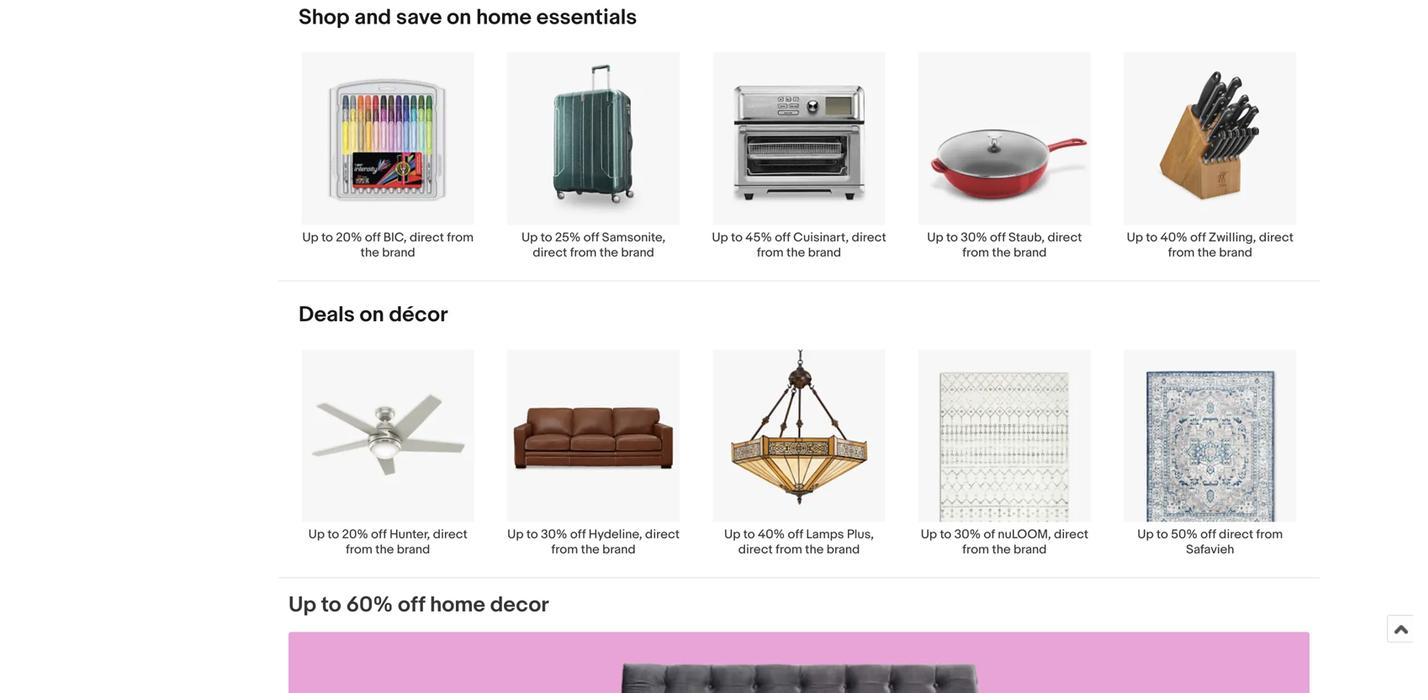 Task type: locate. For each thing, give the bounding box(es) containing it.
up to 30% off staub, direct from the brand link
[[902, 51, 1108, 260]]

up
[[302, 230, 319, 245], [522, 230, 538, 245], [712, 230, 729, 245], [928, 230, 944, 245], [1127, 230, 1144, 245], [309, 527, 325, 542], [508, 527, 524, 542], [725, 527, 741, 542], [921, 527, 938, 542], [1138, 527, 1154, 542], [289, 592, 316, 619]]

to inside up to 40% off lamps plus, direct from the brand
[[744, 527, 755, 542]]

from left the samsonite,
[[570, 245, 597, 260]]

up for up to 60% off home decor
[[289, 592, 316, 619]]

30% inside up to 30% off hydeline, direct from the brand
[[541, 527, 568, 542]]

on
[[447, 5, 472, 31], [360, 302, 384, 328]]

from inside up to 20% off hunter, direct from the brand
[[346, 542, 373, 558]]

from left hydeline,
[[552, 542, 578, 558]]

0 vertical spatial 20%
[[336, 230, 362, 245]]

off left bic,
[[365, 230, 381, 245]]

0 horizontal spatial on
[[360, 302, 384, 328]]

20% left hunter,
[[342, 527, 368, 542]]

up inside the up to 50% off direct from safavieh
[[1138, 527, 1154, 542]]

zwilling,
[[1209, 230, 1257, 245]]

from for up to 20% off hunter, direct from the brand
[[346, 542, 373, 558]]

up to 30% off staub, direct from the brand
[[928, 230, 1083, 260]]

the for staub,
[[992, 245, 1011, 260]]

to left 60%
[[321, 592, 341, 619]]

to inside up to 30% of nuloom, direct from the brand
[[940, 527, 952, 542]]

from left cuisinart,
[[757, 245, 784, 260]]

off inside the up to 50% off direct from safavieh
[[1201, 527, 1217, 542]]

30%
[[961, 230, 988, 245], [541, 527, 568, 542], [955, 527, 981, 542]]

brand inside up to 30% of nuloom, direct from the brand
[[1014, 542, 1047, 558]]

brand for cuisinart,
[[808, 245, 842, 260]]

up to 25% off samsonite, direct from the brand
[[522, 230, 666, 260]]

to up decor
[[527, 527, 538, 542]]

from inside up to 45% off cuisinart, direct from the brand
[[757, 245, 784, 260]]

to left of
[[940, 527, 952, 542]]

direct inside the up to 50% off direct from safavieh
[[1219, 527, 1254, 542]]

1 horizontal spatial on
[[447, 5, 472, 31]]

off right 45%
[[775, 230, 791, 245]]

1 list from the top
[[279, 51, 1320, 280]]

brand inside up to 45% off cuisinart, direct from the brand
[[808, 245, 842, 260]]

off for hydeline,
[[570, 527, 586, 542]]

up for up to 30% off hydeline, direct from the brand
[[508, 527, 524, 542]]

brand inside up to 30% off staub, direct from the brand
[[1014, 245, 1047, 260]]

direct inside up to 25% off samsonite, direct from the brand
[[533, 245, 567, 260]]

to inside up to 45% off cuisinart, direct from the brand
[[731, 230, 743, 245]]

up inside "up to 40% off zwilling, direct from the brand"
[[1127, 230, 1144, 245]]

up to 40% off lamps plus, direct from the brand
[[725, 527, 874, 558]]

the inside up to 25% off samsonite, direct from the brand
[[600, 245, 619, 260]]

to inside up to 20% off bic, direct from the brand
[[322, 230, 333, 245]]

20%
[[336, 230, 362, 245], [342, 527, 368, 542]]

up inside up to 30% off hydeline, direct from the brand
[[508, 527, 524, 542]]

1 vertical spatial 40%
[[758, 527, 785, 542]]

direct for up to 30% off hydeline, direct from the brand
[[645, 527, 680, 542]]

from right bic,
[[447, 230, 474, 245]]

list containing up to 20% off bic, direct from the brand
[[279, 51, 1320, 280]]

40% left lamps in the bottom of the page
[[758, 527, 785, 542]]

from for up to 20% off bic, direct from the brand
[[447, 230, 474, 245]]

direct inside up to 20% off hunter, direct from the brand
[[433, 527, 468, 542]]

0 vertical spatial on
[[447, 5, 472, 31]]

from right safavieh
[[1257, 527, 1284, 542]]

the inside up to 30% off staub, direct from the brand
[[992, 245, 1011, 260]]

brand inside up to 20% off hunter, direct from the brand
[[397, 542, 430, 558]]

from for up to 25% off samsonite, direct from the brand
[[570, 245, 597, 260]]

from left zwilling,
[[1169, 245, 1195, 260]]

to inside up to 25% off samsonite, direct from the brand
[[541, 230, 552, 245]]

home
[[476, 5, 532, 31], [430, 592, 486, 619]]

the for samsonite,
[[600, 245, 619, 260]]

home for on
[[476, 5, 532, 31]]

up inside up to 45% off cuisinart, direct from the brand
[[712, 230, 729, 245]]

brand inside up to 30% off hydeline, direct from the brand
[[603, 542, 636, 558]]

to left 50%
[[1157, 527, 1169, 542]]

list containing up to 20% off hunter, direct from the brand
[[279, 349, 1320, 578]]

to inside up to 30% off hydeline, direct from the brand
[[527, 527, 538, 542]]

0 vertical spatial list
[[279, 51, 1320, 280]]

the for cuisinart,
[[787, 245, 806, 260]]

30% inside up to 30% off staub, direct from the brand
[[961, 230, 988, 245]]

up for up to 20% off bic, direct from the brand
[[302, 230, 319, 245]]

from inside up to 20% off bic, direct from the brand
[[447, 230, 474, 245]]

off right 60%
[[398, 592, 425, 619]]

1 vertical spatial 20%
[[342, 527, 368, 542]]

brand for nuloom,
[[1014, 542, 1047, 558]]

brand for samsonite,
[[621, 245, 655, 260]]

20% left bic,
[[336, 230, 362, 245]]

direct
[[410, 230, 444, 245], [852, 230, 887, 245], [1048, 230, 1083, 245], [1260, 230, 1294, 245], [533, 245, 567, 260], [433, 527, 468, 542], [645, 527, 680, 542], [1054, 527, 1089, 542], [1219, 527, 1254, 542], [739, 542, 773, 558]]

1 vertical spatial on
[[360, 302, 384, 328]]

up inside up to 30% off staub, direct from the brand
[[928, 230, 944, 245]]

the inside up to 30% off hydeline, direct from the brand
[[581, 542, 600, 558]]

up inside up to 20% off hunter, direct from the brand
[[309, 527, 325, 542]]

the inside up to 20% off bic, direct from the brand
[[361, 245, 379, 260]]

shop
[[299, 5, 350, 31]]

to left 25%
[[541, 230, 552, 245]]

direct for up to 25% off samsonite, direct from the brand
[[533, 245, 567, 260]]

to left zwilling,
[[1146, 230, 1158, 245]]

from inside "up to 40% off zwilling, direct from the brand"
[[1169, 245, 1195, 260]]

the inside up to 30% of nuloom, direct from the brand
[[992, 542, 1011, 558]]

hydeline,
[[589, 527, 643, 542]]

from inside up to 30% off staub, direct from the brand
[[963, 245, 990, 260]]

off right 25%
[[584, 230, 599, 245]]

off for lamps
[[788, 527, 804, 542]]

plus,
[[847, 527, 874, 542]]

the inside up to 20% off hunter, direct from the brand
[[375, 542, 394, 558]]

to inside "up to 40% off zwilling, direct from the brand"
[[1146, 230, 1158, 245]]

from left 'nuloom,'
[[963, 542, 990, 558]]

up to 40% off zwilling, direct from the brand
[[1127, 230, 1294, 260]]

to for up to 30% off staub, direct from the brand
[[947, 230, 958, 245]]

off right 50%
[[1201, 527, 1217, 542]]

30% left of
[[955, 527, 981, 542]]

brand for hydeline,
[[603, 542, 636, 558]]

to left hunter,
[[328, 527, 339, 542]]

60%
[[346, 592, 393, 619]]

brand for hunter,
[[397, 542, 430, 558]]

1 vertical spatial home
[[430, 592, 486, 619]]

off inside up to 40% off lamps plus, direct from the brand
[[788, 527, 804, 542]]

20% inside up to 20% off bic, direct from the brand
[[336, 230, 362, 245]]

off
[[365, 230, 381, 245], [584, 230, 599, 245], [775, 230, 791, 245], [990, 230, 1006, 245], [1191, 230, 1206, 245], [371, 527, 387, 542], [570, 527, 586, 542], [788, 527, 804, 542], [1201, 527, 1217, 542], [398, 592, 425, 619]]

up inside up to 20% off bic, direct from the brand
[[302, 230, 319, 245]]

off left staub,
[[990, 230, 1006, 245]]

to left staub,
[[947, 230, 958, 245]]

off inside up to 45% off cuisinart, direct from the brand
[[775, 230, 791, 245]]

30% for shop and save on home essentials
[[961, 230, 988, 245]]

to inside up to 20% off hunter, direct from the brand
[[328, 527, 339, 542]]

up inside up to 40% off lamps plus, direct from the brand
[[725, 527, 741, 542]]

off left hunter,
[[371, 527, 387, 542]]

from left staub,
[[963, 245, 990, 260]]

direct for up to 30% off staub, direct from the brand
[[1048, 230, 1083, 245]]

the
[[361, 245, 379, 260], [600, 245, 619, 260], [787, 245, 806, 260], [992, 245, 1011, 260], [1198, 245, 1217, 260], [375, 542, 394, 558], [581, 542, 600, 558], [805, 542, 824, 558], [992, 542, 1011, 558]]

off left zwilling,
[[1191, 230, 1206, 245]]

2 list from the top
[[279, 349, 1320, 578]]

1 vertical spatial list
[[279, 349, 1320, 578]]

to inside the up to 50% off direct from safavieh
[[1157, 527, 1169, 542]]

up to 20% off bic, direct from the brand
[[302, 230, 474, 260]]

40% inside "up to 40% off zwilling, direct from the brand"
[[1161, 230, 1188, 245]]

brand for bic,
[[382, 245, 415, 260]]

to for up to 30% off hydeline, direct from the brand
[[527, 527, 538, 542]]

from inside up to 25% off samsonite, direct from the brand
[[570, 245, 597, 260]]

to left 45%
[[731, 230, 743, 245]]

40% left zwilling,
[[1161, 230, 1188, 245]]

from
[[447, 230, 474, 245], [570, 245, 597, 260], [757, 245, 784, 260], [963, 245, 990, 260], [1169, 245, 1195, 260], [1257, 527, 1284, 542], [346, 542, 373, 558], [552, 542, 578, 558], [776, 542, 803, 558], [963, 542, 990, 558]]

brand inside up to 25% off samsonite, direct from the brand
[[621, 245, 655, 260]]

up to 20% off bic, direct from the brand link
[[285, 51, 491, 260]]

up for up to 30% off staub, direct from the brand
[[928, 230, 944, 245]]

30% inside up to 30% of nuloom, direct from the brand
[[955, 527, 981, 542]]

up to 50% off direct from safavieh
[[1138, 527, 1284, 558]]

1 horizontal spatial 40%
[[1161, 230, 1188, 245]]

from inside up to 30% of nuloom, direct from the brand
[[963, 542, 990, 558]]

from left hunter,
[[346, 542, 373, 558]]

up to 30% off hydeline, direct from the brand link
[[491, 349, 697, 558]]

direct inside up to 40% off lamps plus, direct from the brand
[[739, 542, 773, 558]]

off inside up to 25% off samsonite, direct from the brand
[[584, 230, 599, 245]]

to for up to 50% off direct from safavieh
[[1157, 527, 1169, 542]]

off inside up to 30% off staub, direct from the brand
[[990, 230, 1006, 245]]

off inside up to 30% off hydeline, direct from the brand
[[570, 527, 586, 542]]

off inside up to 20% off bic, direct from the brand
[[365, 230, 381, 245]]

the for bic,
[[361, 245, 379, 260]]

0 vertical spatial home
[[476, 5, 532, 31]]

home left essentials at top
[[476, 5, 532, 31]]

0 horizontal spatial 40%
[[758, 527, 785, 542]]

to inside up to 30% off staub, direct from the brand
[[947, 230, 958, 245]]

direct inside up to 20% off bic, direct from the brand
[[410, 230, 444, 245]]

cuisinart,
[[794, 230, 849, 245]]

save
[[396, 5, 442, 31]]

off inside "up to 40% off zwilling, direct from the brand"
[[1191, 230, 1206, 245]]

list
[[279, 51, 1320, 280], [279, 349, 1320, 578]]

0 vertical spatial 40%
[[1161, 230, 1188, 245]]

the inside up to 45% off cuisinart, direct from the brand
[[787, 245, 806, 260]]

safavieh
[[1187, 542, 1235, 558]]

direct inside up to 30% of nuloom, direct from the brand
[[1054, 527, 1089, 542]]

on right save
[[447, 5, 472, 31]]

off left lamps in the bottom of the page
[[788, 527, 804, 542]]

direct inside "up to 40% off zwilling, direct from the brand"
[[1260, 230, 1294, 245]]

samsonite,
[[602, 230, 666, 245]]

direct inside up to 30% off hydeline, direct from the brand
[[645, 527, 680, 542]]

40% inside up to 40% off lamps plus, direct from the brand
[[758, 527, 785, 542]]

direct inside up to 30% off staub, direct from the brand
[[1048, 230, 1083, 245]]

and
[[354, 5, 391, 31]]

to
[[322, 230, 333, 245], [541, 230, 552, 245], [731, 230, 743, 245], [947, 230, 958, 245], [1146, 230, 1158, 245], [328, 527, 339, 542], [527, 527, 538, 542], [744, 527, 755, 542], [940, 527, 952, 542], [1157, 527, 1169, 542], [321, 592, 341, 619]]

decor
[[490, 592, 549, 619]]

from left lamps in the bottom of the page
[[776, 542, 803, 558]]

deals
[[299, 302, 355, 328]]

30% left staub,
[[961, 230, 988, 245]]

off inside up to 20% off hunter, direct from the brand
[[371, 527, 387, 542]]

to left lamps in the bottom of the page
[[744, 527, 755, 542]]

up for up to 20% off hunter, direct from the brand
[[309, 527, 325, 542]]

direct inside up to 45% off cuisinart, direct from the brand
[[852, 230, 887, 245]]

the inside "up to 40% off zwilling, direct from the brand"
[[1198, 245, 1217, 260]]

from inside the up to 50% off direct from safavieh
[[1257, 527, 1284, 542]]

brand inside "up to 40% off zwilling, direct from the brand"
[[1220, 245, 1253, 260]]

brand inside up to 20% off bic, direct from the brand
[[382, 245, 415, 260]]

direct for up to 20% off hunter, direct from the brand
[[433, 527, 468, 542]]

up to 30% of nuloom, direct from the brand link
[[902, 349, 1108, 558]]

from inside up to 30% off hydeline, direct from the brand
[[552, 542, 578, 558]]

20% inside up to 20% off hunter, direct from the brand
[[342, 527, 368, 542]]

on right deals
[[360, 302, 384, 328]]

from for up to 30% of nuloom, direct from the brand
[[963, 542, 990, 558]]

the for nuloom,
[[992, 542, 1011, 558]]

up inside up to 30% of nuloom, direct from the brand
[[921, 527, 938, 542]]

None text field
[[289, 632, 1310, 693]]

up inside up to 25% off samsonite, direct from the brand
[[522, 230, 538, 245]]

to left bic,
[[322, 230, 333, 245]]

40%
[[1161, 230, 1188, 245], [758, 527, 785, 542]]

30% left hydeline,
[[541, 527, 568, 542]]

brand
[[382, 245, 415, 260], [621, 245, 655, 260], [808, 245, 842, 260], [1014, 245, 1047, 260], [1220, 245, 1253, 260], [397, 542, 430, 558], [603, 542, 636, 558], [827, 542, 860, 558], [1014, 542, 1047, 558]]

off left hydeline,
[[570, 527, 586, 542]]

home left decor
[[430, 592, 486, 619]]



Task type: vqa. For each thing, say whether or not it's contained in the screenshot.
From within Up to 25% off Samsonite, direct from the brand
yes



Task type: describe. For each thing, give the bounding box(es) containing it.
to for up to 40% off lamps plus, direct from the brand
[[744, 527, 755, 542]]

up to 30% off hydeline, direct from the brand
[[508, 527, 680, 558]]

up to 45% off cuisinart, direct from the brand link
[[697, 51, 902, 260]]

up to 20% off hunter, direct from the brand link
[[285, 349, 491, 558]]

up to 25% off samsonite, direct from the brand link
[[491, 51, 697, 260]]

off for staub,
[[990, 230, 1006, 245]]

up to 45% off cuisinart, direct from the brand
[[712, 230, 887, 260]]

up for up to 40% off lamps plus, direct from the brand
[[725, 527, 741, 542]]

30% for deals on décor
[[955, 527, 981, 542]]

to for up to 40% off zwilling, direct from the brand
[[1146, 230, 1158, 245]]

the for hunter,
[[375, 542, 394, 558]]

décor
[[389, 302, 448, 328]]

up for up to 40% off zwilling, direct from the brand
[[1127, 230, 1144, 245]]

45%
[[746, 230, 772, 245]]

up to 60% off home decor
[[289, 592, 549, 619]]

direct for up to 45% off cuisinart, direct from the brand
[[852, 230, 887, 245]]

up to 30% of nuloom, direct from the brand
[[921, 527, 1089, 558]]

from for up to 45% off cuisinart, direct from the brand
[[757, 245, 784, 260]]

hunter,
[[390, 527, 430, 542]]

up to 40% off zwilling, direct from the brand link
[[1108, 51, 1314, 260]]

the for hydeline,
[[581, 542, 600, 558]]

from for up to 40% off zwilling, direct from the brand
[[1169, 245, 1195, 260]]

the for zwilling,
[[1198, 245, 1217, 260]]

brand for zwilling,
[[1220, 245, 1253, 260]]

to for up to 20% off hunter, direct from the brand
[[328, 527, 339, 542]]

from for up to 30% off hydeline, direct from the brand
[[552, 542, 578, 558]]

up for up to 45% off cuisinart, direct from the brand
[[712, 230, 729, 245]]

to for up to 30% of nuloom, direct from the brand
[[940, 527, 952, 542]]

essentials
[[537, 5, 637, 31]]

list for shop and save on home essentials
[[279, 51, 1320, 280]]

40% for direct
[[758, 527, 785, 542]]

off for samsonite,
[[584, 230, 599, 245]]

up for up to 25% off samsonite, direct from the brand
[[522, 230, 538, 245]]

brand for staub,
[[1014, 245, 1047, 260]]

direct for up to 20% off bic, direct from the brand
[[410, 230, 444, 245]]

bic,
[[384, 230, 407, 245]]

up for up to 30% of nuloom, direct from the brand
[[921, 527, 938, 542]]

up for up to 50% off direct from safavieh
[[1138, 527, 1154, 542]]

to for up to 60% off home decor
[[321, 592, 341, 619]]

to for up to 20% off bic, direct from the brand
[[322, 230, 333, 245]]

the inside up to 40% off lamps plus, direct from the brand
[[805, 542, 824, 558]]

of
[[984, 527, 995, 542]]

to for up to 45% off cuisinart, direct from the brand
[[731, 230, 743, 245]]

20% for shop
[[336, 230, 362, 245]]

up to 40% off lamps plus, direct from the brand link
[[697, 349, 902, 558]]

nuloom,
[[998, 527, 1052, 542]]

home for off
[[430, 592, 486, 619]]

shop and save on home essentials
[[299, 5, 637, 31]]

off for bic,
[[365, 230, 381, 245]]

off for cuisinart,
[[775, 230, 791, 245]]

20% for deals
[[342, 527, 368, 542]]

up to 50% off direct from safavieh link
[[1108, 349, 1314, 558]]

off for hunter,
[[371, 527, 387, 542]]

deals on décor
[[299, 302, 448, 328]]

50%
[[1172, 527, 1198, 542]]

off for zwilling,
[[1191, 230, 1206, 245]]

brand inside up to 40% off lamps plus, direct from the brand
[[827, 542, 860, 558]]

list for deals on décor
[[279, 349, 1320, 578]]

off for direct
[[1201, 527, 1217, 542]]

25%
[[555, 230, 581, 245]]

direct for up to 30% of nuloom, direct from the brand
[[1054, 527, 1089, 542]]

to for up to 25% off samsonite, direct from the brand
[[541, 230, 552, 245]]

from for up to 30% off staub, direct from the brand
[[963, 245, 990, 260]]

off for home
[[398, 592, 425, 619]]

from inside up to 40% off lamps plus, direct from the brand
[[776, 542, 803, 558]]

40% for from
[[1161, 230, 1188, 245]]

staub,
[[1009, 230, 1045, 245]]

lamps
[[806, 527, 844, 542]]

up to 20% off hunter, direct from the brand
[[309, 527, 468, 558]]

direct for up to 40% off zwilling, direct from the brand
[[1260, 230, 1294, 245]]



